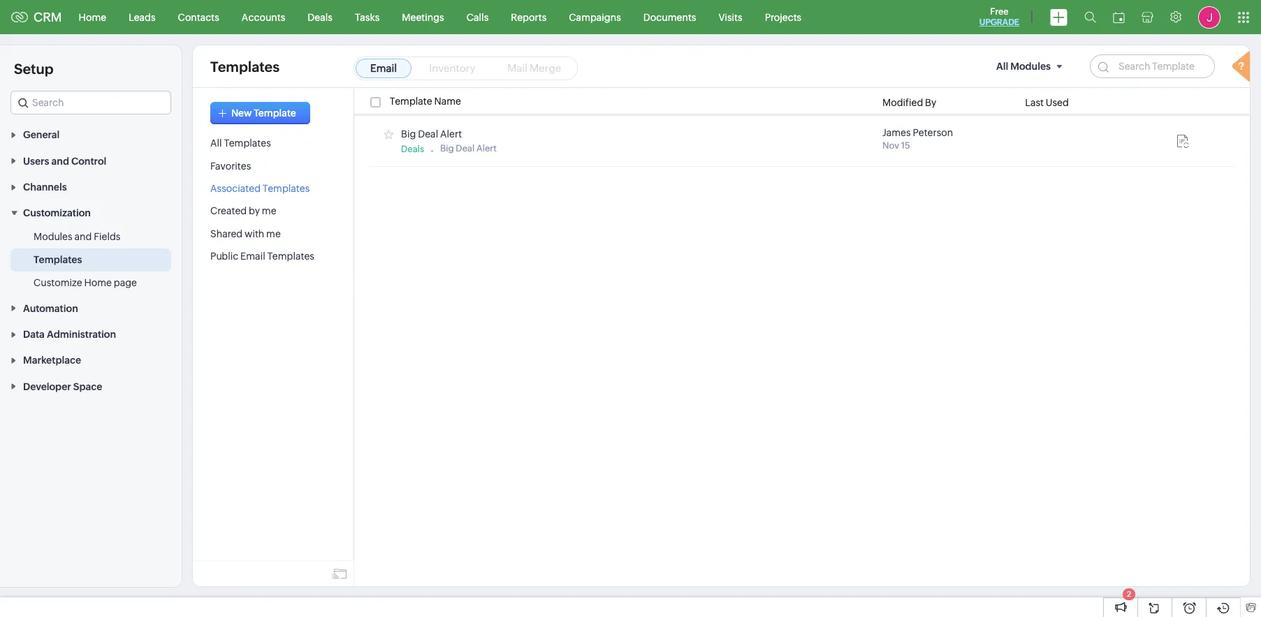 Task type: vqa. For each thing, say whether or not it's contained in the screenshot.
Profile element
yes



Task type: locate. For each thing, give the bounding box(es) containing it.
big deal alert down template name on the top left
[[401, 128, 462, 140]]

alert
[[440, 128, 462, 140], [476, 143, 497, 153]]

0 horizontal spatial email
[[240, 251, 265, 262]]

big
[[401, 128, 416, 140], [440, 143, 454, 153]]

channels
[[23, 182, 67, 193]]

0 vertical spatial me
[[262, 206, 276, 217]]

1 horizontal spatial deals
[[401, 144, 424, 154]]

and inside customization region
[[74, 232, 92, 243]]

new
[[231, 108, 252, 119]]

me right by on the left of page
[[262, 206, 276, 217]]

me right with
[[266, 228, 281, 239]]

modified by
[[882, 97, 936, 108]]

data
[[23, 329, 45, 340]]

template right new
[[254, 108, 296, 119]]

customize home page
[[34, 278, 137, 289]]

last
[[1025, 97, 1044, 108]]

home inside customization region
[[84, 278, 112, 289]]

1 vertical spatial deals
[[401, 144, 424, 154]]

0 vertical spatial big
[[401, 128, 416, 140]]

email
[[370, 62, 397, 74], [240, 251, 265, 262]]

and
[[51, 156, 69, 167], [74, 232, 92, 243]]

None field
[[10, 91, 171, 115]]

1 vertical spatial me
[[266, 228, 281, 239]]

1 horizontal spatial modules
[[1011, 61, 1051, 72]]

1 horizontal spatial alert
[[476, 143, 497, 153]]

reports link
[[500, 0, 558, 34]]

0 vertical spatial all
[[996, 61, 1008, 72]]

1 vertical spatial template
[[254, 108, 296, 119]]

0 horizontal spatial modules
[[34, 232, 72, 243]]

0 vertical spatial home
[[79, 12, 106, 23]]

template
[[390, 96, 432, 107], [254, 108, 296, 119]]

templates up favorites link
[[224, 138, 271, 149]]

all down upgrade
[[996, 61, 1008, 72]]

0 vertical spatial email
[[370, 62, 397, 74]]

and right users
[[51, 156, 69, 167]]

1 vertical spatial home
[[84, 278, 112, 289]]

developer
[[23, 381, 71, 392]]

1 vertical spatial all
[[210, 138, 222, 149]]

shared
[[210, 228, 243, 239]]

home right crm
[[79, 12, 106, 23]]

all inside field
[[996, 61, 1008, 72]]

1 horizontal spatial and
[[74, 232, 92, 243]]

data administration
[[23, 329, 116, 340]]

0 vertical spatial modules
[[1011, 61, 1051, 72]]

email up template name on the top left
[[370, 62, 397, 74]]

create menu element
[[1042, 0, 1076, 34]]

big down template name on the top left
[[401, 128, 416, 140]]

favorites
[[210, 160, 251, 172]]

deals left tasks
[[308, 12, 333, 23]]

deal
[[418, 128, 438, 140], [456, 143, 475, 153]]

1 vertical spatial modules
[[34, 232, 72, 243]]

email down with
[[240, 251, 265, 262]]

customization button
[[0, 200, 182, 226]]

1 horizontal spatial deal
[[456, 143, 475, 153]]

1 vertical spatial big deal alert
[[440, 143, 497, 153]]

new template
[[231, 108, 296, 119]]

0 horizontal spatial all
[[210, 138, 222, 149]]

leads
[[129, 12, 156, 23]]

templates down shared with me
[[267, 251, 314, 262]]

templates
[[210, 58, 280, 74], [224, 138, 271, 149], [263, 183, 310, 194], [267, 251, 314, 262], [34, 255, 82, 266]]

15
[[901, 141, 910, 151]]

modules up 'templates' link
[[34, 232, 72, 243]]

home link
[[67, 0, 117, 34]]

modules up last
[[1011, 61, 1051, 72]]

0 horizontal spatial template
[[254, 108, 296, 119]]

general
[[23, 129, 60, 141]]

and for modules
[[74, 232, 92, 243]]

template left name
[[390, 96, 432, 107]]

2
[[1127, 590, 1131, 599]]

templates up created by me 'link'
[[263, 183, 310, 194]]

documents
[[643, 12, 696, 23]]

automation
[[23, 303, 78, 314]]

0 vertical spatial deal
[[418, 128, 438, 140]]

calls link
[[455, 0, 500, 34]]

meetings
[[402, 12, 444, 23]]

0 horizontal spatial alert
[[440, 128, 462, 140]]

developer space
[[23, 381, 102, 392]]

big down big deal alert link
[[440, 143, 454, 153]]

deal down template name on the top left
[[418, 128, 438, 140]]

deals down big deal alert link
[[401, 144, 424, 154]]

templates link
[[34, 253, 82, 267]]

0 horizontal spatial deals
[[308, 12, 333, 23]]

1 vertical spatial big
[[440, 143, 454, 153]]

1 horizontal spatial email
[[370, 62, 397, 74]]

1 horizontal spatial big
[[440, 143, 454, 153]]

templates up customize
[[34, 255, 82, 266]]

users
[[23, 156, 49, 167]]

james
[[882, 127, 911, 139]]

1 vertical spatial deal
[[456, 143, 475, 153]]

me
[[262, 206, 276, 217], [266, 228, 281, 239]]

campaigns
[[569, 12, 621, 23]]

free upgrade
[[979, 6, 1019, 27]]

users and control
[[23, 156, 106, 167]]

accounts
[[242, 12, 285, 23]]

page
[[114, 278, 137, 289]]

created by me
[[210, 206, 276, 217]]

users and control button
[[0, 148, 182, 174]]

all up favorites link
[[210, 138, 222, 149]]

customization region
[[0, 226, 182, 295]]

1 vertical spatial and
[[74, 232, 92, 243]]

home up automation "dropdown button"
[[84, 278, 112, 289]]

and left fields
[[74, 232, 92, 243]]

documents link
[[632, 0, 707, 34]]

email inside email link
[[370, 62, 397, 74]]

big deal alert
[[401, 128, 462, 140], [440, 143, 497, 153]]

all for all templates
[[210, 138, 222, 149]]

big deal alert link
[[401, 128, 462, 140]]

and inside dropdown button
[[51, 156, 69, 167]]

modules
[[1011, 61, 1051, 72], [34, 232, 72, 243]]

templates inside customization region
[[34, 255, 82, 266]]

big deal alert down big deal alert link
[[440, 143, 497, 153]]

campaigns link
[[558, 0, 632, 34]]

0 vertical spatial template
[[390, 96, 432, 107]]

0 horizontal spatial and
[[51, 156, 69, 167]]

0 vertical spatial big deal alert
[[401, 128, 462, 140]]

all
[[996, 61, 1008, 72], [210, 138, 222, 149]]

public
[[210, 251, 238, 262]]

home
[[79, 12, 106, 23], [84, 278, 112, 289]]

profile image
[[1198, 6, 1221, 28]]

template inside 'button'
[[254, 108, 296, 119]]

create menu image
[[1050, 9, 1068, 26]]

customize
[[34, 278, 82, 289]]

0 vertical spatial alert
[[440, 128, 462, 140]]

deal down big deal alert link
[[456, 143, 475, 153]]

1 horizontal spatial all
[[996, 61, 1008, 72]]

0 vertical spatial and
[[51, 156, 69, 167]]

with
[[245, 228, 264, 239]]



Task type: describe. For each thing, give the bounding box(es) containing it.
projects link
[[754, 0, 813, 34]]

james peterson link
[[882, 127, 953, 139]]

visits link
[[707, 0, 754, 34]]

modules and fields
[[34, 232, 120, 243]]

all modules
[[996, 61, 1051, 72]]

modules and fields link
[[34, 230, 120, 244]]

Search Template text field
[[1090, 54, 1215, 78]]

james peterson nov 15
[[882, 127, 953, 151]]

used
[[1046, 97, 1069, 108]]

public email templates link
[[210, 251, 314, 262]]

name
[[434, 96, 461, 107]]

All Modules field
[[991, 54, 1072, 78]]

deals link
[[296, 0, 344, 34]]

by
[[249, 206, 260, 217]]

nov
[[882, 141, 899, 151]]

crm link
[[11, 10, 62, 24]]

0 horizontal spatial deal
[[418, 128, 438, 140]]

1 horizontal spatial template
[[390, 96, 432, 107]]

peterson
[[913, 127, 953, 139]]

fields
[[94, 232, 120, 243]]

leads link
[[117, 0, 167, 34]]

free
[[990, 6, 1009, 17]]

all for all modules
[[996, 61, 1008, 72]]

control
[[71, 156, 106, 167]]

shared with me
[[210, 228, 281, 239]]

0 vertical spatial deals
[[308, 12, 333, 23]]

reports
[[511, 12, 547, 23]]

email link
[[356, 59, 412, 78]]

general button
[[0, 122, 182, 148]]

customization
[[23, 208, 91, 219]]

search element
[[1076, 0, 1105, 34]]

setup
[[14, 61, 53, 77]]

associated templates link
[[210, 183, 310, 194]]

calendar image
[[1113, 12, 1125, 23]]

marketplace button
[[0, 347, 182, 373]]

Search text field
[[11, 92, 170, 114]]

all templates
[[210, 138, 271, 149]]

data administration button
[[0, 321, 182, 347]]

tasks link
[[344, 0, 391, 34]]

projects
[[765, 12, 802, 23]]

created
[[210, 206, 247, 217]]

accounts link
[[230, 0, 296, 34]]

templates up new
[[210, 58, 280, 74]]

upgrade
[[979, 17, 1019, 27]]

visits
[[719, 12, 742, 23]]

created by me link
[[210, 206, 276, 217]]

last used
[[1025, 97, 1069, 108]]

shared with me link
[[210, 228, 281, 239]]

contacts
[[178, 12, 219, 23]]

all templates link
[[210, 138, 271, 149]]

and for users
[[51, 156, 69, 167]]

modules inside all modules field
[[1011, 61, 1051, 72]]

marketplace
[[23, 355, 81, 366]]

1 vertical spatial email
[[240, 251, 265, 262]]

developer space button
[[0, 373, 182, 399]]

associated templates
[[210, 183, 310, 194]]

search image
[[1084, 11, 1096, 23]]

1 vertical spatial alert
[[476, 143, 497, 153]]

crm
[[34, 10, 62, 24]]

me for created by me
[[262, 206, 276, 217]]

public email templates
[[210, 251, 314, 262]]

calls
[[467, 12, 489, 23]]

tasks
[[355, 12, 380, 23]]

associated
[[210, 183, 261, 194]]

channels button
[[0, 174, 182, 200]]

meetings link
[[391, 0, 455, 34]]

me for shared with me
[[266, 228, 281, 239]]

space
[[73, 381, 102, 392]]

favorites link
[[210, 160, 251, 172]]

modified
[[882, 97, 923, 108]]

contacts link
[[167, 0, 230, 34]]

0 horizontal spatial big
[[401, 128, 416, 140]]

by
[[925, 97, 936, 108]]

profile element
[[1190, 0, 1229, 34]]

administration
[[47, 329, 116, 340]]

customize home page link
[[34, 276, 137, 290]]

modules inside modules and fields link
[[34, 232, 72, 243]]

template name
[[390, 96, 461, 107]]

new template button
[[210, 102, 310, 124]]

automation button
[[0, 295, 182, 321]]



